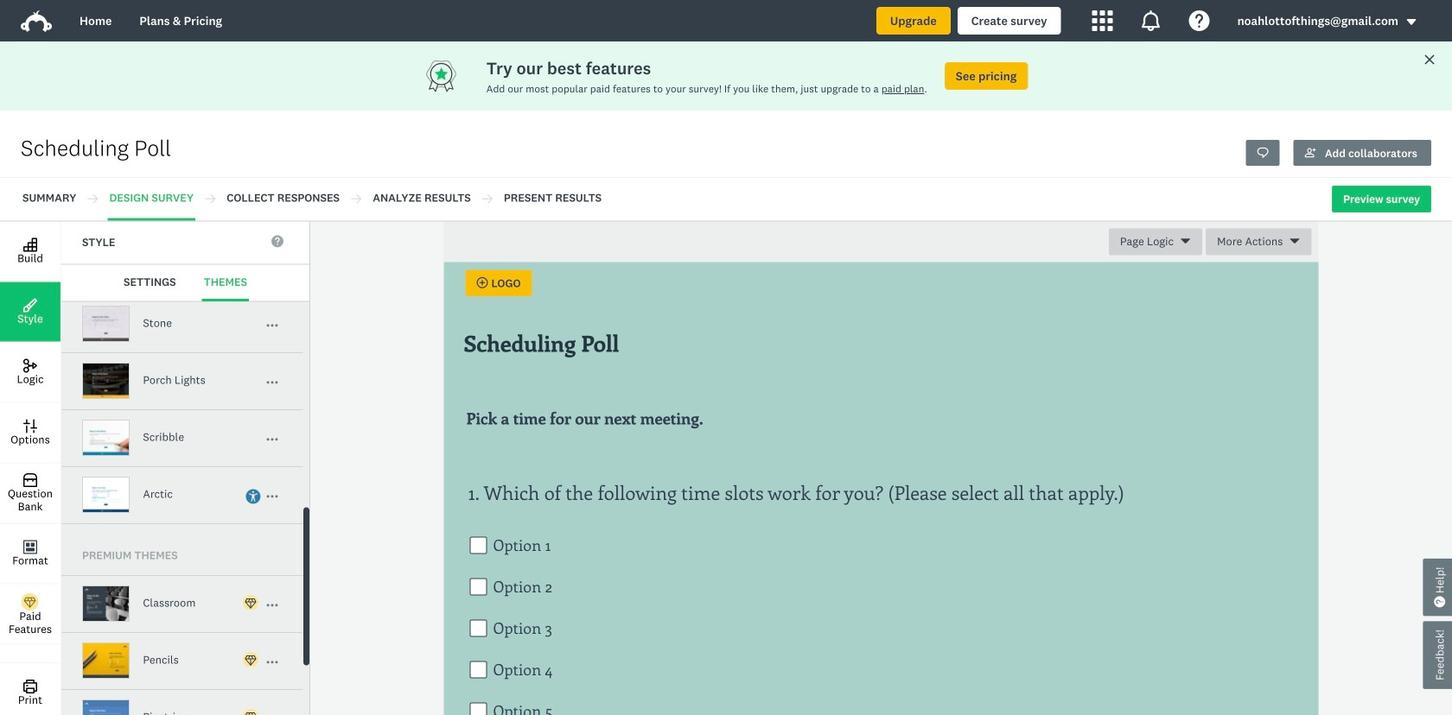 Task type: locate. For each thing, give the bounding box(es) containing it.
0 horizontal spatial products icon image
[[1093, 10, 1113, 31]]

products icon image
[[1093, 10, 1113, 31], [1141, 10, 1162, 31]]

1 horizontal spatial products icon image
[[1141, 10, 1162, 31]]

dropdown arrow image
[[1406, 16, 1418, 28]]

1 products icon image from the left
[[1093, 10, 1113, 31]]

rewards image
[[424, 59, 487, 93]]

surveymonkey logo image
[[21, 10, 52, 32]]



Task type: describe. For each thing, give the bounding box(es) containing it.
2 products icon image from the left
[[1141, 10, 1162, 31]]

help icon image
[[1189, 10, 1210, 31]]



Task type: vqa. For each thing, say whether or not it's contained in the screenshot.
the 'X' icon
no



